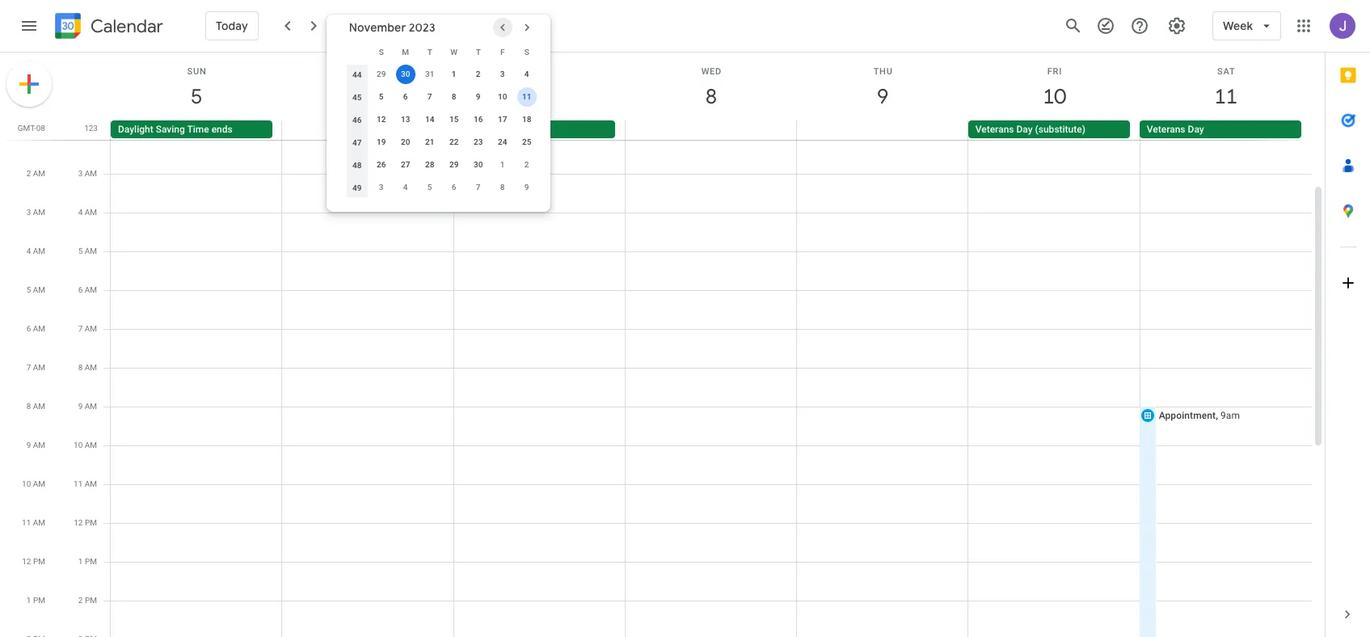 Task type: locate. For each thing, give the bounding box(es) containing it.
9am
[[1221, 410, 1241, 421]]

1 horizontal spatial 1 pm
[[78, 557, 97, 566]]

appointment
[[1159, 410, 1216, 421]]

1 day from the left
[[498, 124, 515, 135]]

0 horizontal spatial 4 am
[[26, 247, 45, 256]]

0 horizontal spatial 6 am
[[26, 324, 45, 333]]

3 down f
[[500, 70, 505, 78]]

4
[[525, 70, 529, 78], [403, 183, 408, 192], [78, 208, 83, 217], [26, 247, 31, 256]]

23 element
[[469, 133, 488, 152]]

1 vertical spatial 12 pm
[[22, 557, 45, 566]]

s right f
[[525, 47, 529, 56]]

29
[[377, 70, 386, 78], [450, 160, 459, 169]]

day for veterans day (substitute)
[[1017, 124, 1033, 135]]

17 element
[[493, 110, 512, 129]]

13
[[401, 115, 410, 124]]

1 vertical spatial 11 am
[[22, 518, 45, 527]]

1 vertical spatial 4 am
[[26, 247, 45, 256]]

29 right 44
[[377, 70, 386, 78]]

december 1 element
[[493, 155, 512, 175]]

21 element
[[420, 133, 440, 152]]

december 2 element
[[517, 155, 537, 175]]

29 for october 29 element
[[377, 70, 386, 78]]

7
[[428, 92, 432, 101], [476, 183, 481, 192], [78, 324, 83, 333], [26, 363, 31, 372]]

row containing 12
[[345, 108, 539, 131]]

2 t from the left
[[476, 47, 481, 56]]

3 down '26' element
[[379, 183, 384, 192]]

1 vertical spatial 7 am
[[26, 363, 45, 372]]

1 vertical spatial 8 am
[[26, 402, 45, 411]]

45
[[531, 20, 542, 32], [353, 93, 362, 101]]

1 vertical spatial 29
[[450, 160, 459, 169]]

0 vertical spatial 11
[[522, 92, 532, 101]]

column header
[[345, 40, 369, 63]]

1 horizontal spatial 4 am
[[78, 208, 97, 217]]

12 element
[[372, 110, 391, 129]]

1 vertical spatial 11
[[74, 480, 83, 488]]

2023
[[431, 15, 471, 37], [409, 20, 436, 35]]

0 vertical spatial 10 am
[[74, 441, 97, 450]]

pm
[[85, 518, 97, 527], [33, 557, 45, 566], [85, 557, 97, 566], [33, 596, 45, 605], [85, 596, 97, 605]]

0 horizontal spatial day
[[498, 124, 515, 135]]

election day button
[[454, 120, 616, 138]]

47
[[353, 138, 362, 147]]

0 horizontal spatial t
[[428, 47, 432, 56]]

saving
[[156, 124, 185, 135]]

1 horizontal spatial 10
[[74, 441, 83, 450]]

0 vertical spatial 12
[[377, 115, 386, 124]]

22
[[450, 137, 459, 146]]

30 inside october 30, today element
[[401, 70, 410, 78]]

2 horizontal spatial 10
[[498, 92, 507, 101]]

1 horizontal spatial t
[[476, 47, 481, 56]]

day inside button
[[1017, 124, 1033, 135]]

7 am
[[78, 324, 97, 333], [26, 363, 45, 372]]

1 horizontal spatial 3 am
[[78, 169, 97, 178]]

row containing s
[[345, 40, 539, 63]]

3 am down '123'
[[78, 169, 97, 178]]

veterans for veterans day
[[1147, 124, 1186, 135]]

veterans day button
[[1140, 120, 1302, 138]]

0 horizontal spatial veterans
[[976, 124, 1014, 135]]

0 vertical spatial 8 am
[[78, 363, 97, 372]]

day
[[498, 124, 515, 135], [1017, 124, 1033, 135], [1188, 124, 1205, 135]]

0 horizontal spatial 5 am
[[26, 285, 45, 294]]

t
[[428, 47, 432, 56], [476, 47, 481, 56]]

s
[[379, 47, 384, 56], [525, 47, 529, 56]]

2 vertical spatial 11
[[22, 518, 31, 527]]

0 vertical spatial 7 am
[[78, 324, 97, 333]]

0 horizontal spatial 45
[[353, 93, 362, 101]]

1 vertical spatial 1 pm
[[27, 596, 45, 605]]

1 vertical spatial 12
[[74, 518, 83, 527]]

1 vertical spatial 6 am
[[26, 324, 45, 333]]

15 element
[[445, 110, 464, 129]]

1 horizontal spatial day
[[1017, 124, 1033, 135]]

1 down w
[[452, 70, 457, 78]]

support image
[[1131, 16, 1150, 36]]

30 cell
[[394, 63, 418, 86]]

1 pm
[[78, 557, 97, 566], [27, 596, 45, 605]]

0 horizontal spatial 9 am
[[26, 441, 45, 450]]

0 horizontal spatial 8 am
[[26, 402, 45, 411]]

s up october 29 element
[[379, 47, 384, 56]]

0 horizontal spatial 12 pm
[[22, 557, 45, 566]]

grid
[[0, 53, 1325, 637]]

row containing appointment
[[104, 57, 1312, 637]]

today button
[[205, 11, 259, 40]]

1 horizontal spatial 10 am
[[74, 441, 97, 450]]

election day
[[461, 124, 515, 135]]

3
[[500, 70, 505, 78], [78, 169, 83, 178], [379, 183, 384, 192], [26, 208, 31, 217]]

6 am
[[78, 285, 97, 294], [26, 324, 45, 333]]

0 vertical spatial 29
[[377, 70, 386, 78]]

45 up 46
[[353, 93, 362, 101]]

november 2023
[[343, 15, 471, 37], [349, 20, 436, 35]]

0 vertical spatial 45
[[531, 20, 542, 32]]

2 horizontal spatial 12
[[377, 115, 386, 124]]

1 horizontal spatial 6 am
[[78, 285, 97, 294]]

t up 31
[[428, 47, 432, 56]]

1 pm up 2 pm
[[78, 557, 97, 566]]

0 horizontal spatial 10 am
[[22, 480, 45, 488]]

18 element
[[517, 110, 537, 129]]

7 inside december 7 'element'
[[476, 183, 481, 192]]

5
[[379, 92, 384, 101], [428, 183, 432, 192], [78, 247, 83, 256], [26, 285, 31, 294]]

column header inside november 2023 grid
[[345, 40, 369, 63]]

2 horizontal spatial 11
[[522, 92, 532, 101]]

29 inside 'element'
[[450, 160, 459, 169]]

row group
[[345, 63, 539, 199]]

10 am
[[74, 441, 97, 450], [22, 480, 45, 488]]

1 horizontal spatial 9 am
[[78, 402, 97, 411]]

2 for 2 am
[[26, 169, 31, 178]]

10
[[498, 92, 507, 101], [74, 441, 83, 450], [22, 480, 31, 488]]

grid containing daylight saving time ends
[[0, 53, 1325, 637]]

1 horizontal spatial 5 am
[[78, 247, 97, 256]]

11
[[522, 92, 532, 101], [74, 480, 83, 488], [22, 518, 31, 527]]

2 veterans from the left
[[1147, 124, 1186, 135]]

1 horizontal spatial veterans
[[1147, 124, 1186, 135]]

9 am
[[78, 402, 97, 411], [26, 441, 45, 450]]

am
[[33, 169, 45, 178], [85, 169, 97, 178], [33, 208, 45, 217], [85, 208, 97, 217], [33, 247, 45, 256], [85, 247, 97, 256], [33, 285, 45, 294], [85, 285, 97, 294], [33, 324, 45, 333], [85, 324, 97, 333], [33, 363, 45, 372], [85, 363, 97, 372], [33, 402, 45, 411], [85, 402, 97, 411], [33, 441, 45, 450], [85, 441, 97, 450], [33, 480, 45, 488], [85, 480, 97, 488], [33, 518, 45, 527]]

14
[[425, 115, 435, 124]]

1 vertical spatial 30
[[474, 160, 483, 169]]

3 am
[[78, 169, 97, 178], [26, 208, 45, 217]]

today
[[216, 19, 248, 33]]

gmt-08
[[18, 124, 45, 133]]

19 element
[[372, 133, 391, 152]]

2 day from the left
[[1017, 124, 1033, 135]]

1 horizontal spatial 7 am
[[78, 324, 97, 333]]

1
[[452, 70, 457, 78], [500, 160, 505, 169], [78, 557, 83, 566], [27, 596, 31, 605]]

row group inside november 2023 grid
[[345, 63, 539, 199]]

1 down 24 element
[[500, 160, 505, 169]]

1 vertical spatial 3 am
[[26, 208, 45, 217]]

1 vertical spatial 10 am
[[22, 480, 45, 488]]

30 down 23 element
[[474, 160, 483, 169]]

time
[[187, 124, 209, 135]]

29 down the 22 "element"
[[450, 160, 459, 169]]

12 inside november 2023 grid
[[377, 115, 386, 124]]

calendar
[[91, 15, 163, 38]]

24
[[498, 137, 507, 146]]

tab list
[[1326, 53, 1371, 592]]

2 vertical spatial 12
[[22, 557, 31, 566]]

0 horizontal spatial 29
[[377, 70, 386, 78]]

w
[[451, 47, 458, 56]]

45 right week
[[531, 20, 542, 32]]

8 am
[[78, 363, 97, 372], [26, 402, 45, 411]]

cell
[[111, 57, 282, 637], [282, 57, 454, 637], [454, 57, 626, 637], [626, 57, 797, 637], [797, 57, 969, 637], [969, 57, 1141, 637], [1139, 57, 1312, 637], [282, 120, 454, 140], [625, 120, 797, 140], [797, 120, 969, 140]]

t right w
[[476, 47, 481, 56]]

12 pm
[[74, 518, 97, 527], [22, 557, 45, 566]]

2 horizontal spatial day
[[1188, 124, 1205, 135]]

0 vertical spatial 1 pm
[[78, 557, 97, 566]]

1 vertical spatial 45
[[353, 93, 362, 101]]

day for veterans day
[[1188, 124, 1205, 135]]

veterans day (substitute) button
[[969, 120, 1130, 138]]

2 am
[[26, 169, 45, 178]]

19
[[377, 137, 386, 146]]

44
[[353, 70, 362, 79]]

9
[[476, 92, 481, 101], [525, 183, 529, 192], [78, 402, 83, 411], [26, 441, 31, 450]]

11 am
[[74, 480, 97, 488], [22, 518, 45, 527]]

december 3 element
[[372, 178, 391, 197]]

2
[[476, 70, 481, 78], [525, 160, 529, 169], [26, 169, 31, 178], [78, 596, 83, 605]]

row containing 29
[[345, 63, 539, 86]]

3 am down 2 am
[[26, 208, 45, 217]]

veterans
[[976, 124, 1014, 135], [1147, 124, 1186, 135]]

0 horizontal spatial 1 pm
[[27, 596, 45, 605]]

48
[[353, 161, 362, 169]]

veterans inside button
[[1147, 124, 1186, 135]]

1 horizontal spatial 11 am
[[74, 480, 97, 488]]

1 vertical spatial 10
[[74, 441, 83, 450]]

27 element
[[396, 155, 415, 175]]

calendar element
[[52, 10, 163, 45]]

6
[[403, 92, 408, 101], [452, 183, 457, 192], [78, 285, 83, 294], [26, 324, 31, 333]]

october 30, today element
[[396, 65, 415, 84]]

1 horizontal spatial 45
[[531, 20, 542, 32]]

10 element
[[493, 87, 512, 107]]

5 am
[[78, 247, 97, 256], [26, 285, 45, 294]]

0 vertical spatial 5 am
[[78, 247, 97, 256]]

30 down "m"
[[401, 70, 410, 78]]

45 inside november 2023 grid
[[353, 93, 362, 101]]

veterans day (substitute)
[[976, 124, 1086, 135]]

0 horizontal spatial s
[[379, 47, 384, 56]]

0 vertical spatial 30
[[401, 70, 410, 78]]

29 element
[[445, 155, 464, 175]]

1 pm left 2 pm
[[27, 596, 45, 605]]

18
[[522, 115, 532, 124]]

november
[[343, 15, 427, 37], [349, 20, 406, 35]]

daylight
[[118, 124, 153, 135]]

0 horizontal spatial 11
[[22, 518, 31, 527]]

0 horizontal spatial 11 am
[[22, 518, 45, 527]]

0 horizontal spatial 30
[[401, 70, 410, 78]]

4 am
[[78, 208, 97, 217], [26, 247, 45, 256]]

20
[[401, 137, 410, 146]]

20 element
[[396, 133, 415, 152]]

december 8 element
[[493, 178, 512, 197]]

veterans day
[[1147, 124, 1205, 135]]

26 element
[[372, 155, 391, 175]]

row
[[345, 40, 539, 63], [104, 57, 1312, 637], [345, 63, 539, 86], [345, 86, 539, 108], [345, 108, 539, 131], [104, 120, 1325, 140], [345, 131, 539, 154], [345, 154, 539, 176], [345, 176, 539, 199]]

row group containing 29
[[345, 63, 539, 199]]

2 vertical spatial 10
[[22, 480, 31, 488]]

daylight saving time ends
[[118, 124, 233, 135]]

1 s from the left
[[379, 47, 384, 56]]

1 horizontal spatial 30
[[474, 160, 483, 169]]

row containing daylight saving time ends
[[104, 120, 1325, 140]]

1 veterans from the left
[[976, 124, 1014, 135]]

30 inside 30 element
[[474, 160, 483, 169]]

ends
[[212, 124, 233, 135]]

12
[[377, 115, 386, 124], [74, 518, 83, 527], [22, 557, 31, 566]]

30
[[401, 70, 410, 78], [474, 160, 483, 169]]

november 2023 grid
[[342, 40, 539, 199]]

0 vertical spatial 10
[[498, 92, 507, 101]]

veterans inside button
[[976, 124, 1014, 135]]

week
[[503, 20, 528, 32]]

8
[[452, 92, 457, 101], [500, 183, 505, 192], [78, 363, 83, 372], [26, 402, 31, 411]]

calendar heading
[[87, 15, 163, 38]]

46
[[353, 115, 362, 124]]

1 horizontal spatial 29
[[450, 160, 459, 169]]

3 day from the left
[[1188, 124, 1205, 135]]

0 vertical spatial 12 pm
[[74, 518, 97, 527]]

0 horizontal spatial 12
[[22, 557, 31, 566]]

row containing 3
[[345, 176, 539, 199]]

1 horizontal spatial s
[[525, 47, 529, 56]]



Task type: vqa. For each thing, say whether or not it's contained in the screenshot.


Task type: describe. For each thing, give the bounding box(es) containing it.
10 inside november 2023 grid
[[498, 92, 507, 101]]

25
[[522, 137, 532, 146]]

0 horizontal spatial 3 am
[[26, 208, 45, 217]]

29 for 29 'element'
[[450, 160, 459, 169]]

day for election day
[[498, 124, 515, 135]]

0 horizontal spatial 7 am
[[26, 363, 45, 372]]

3 down 2 am
[[26, 208, 31, 217]]

27
[[401, 160, 410, 169]]

week 45
[[503, 20, 542, 32]]

28 element
[[420, 155, 440, 175]]

4 inside 'element'
[[403, 183, 408, 192]]

30 for october 30, today element
[[401, 70, 410, 78]]

0 vertical spatial 6 am
[[78, 285, 97, 294]]

16 element
[[469, 110, 488, 129]]

f
[[501, 47, 505, 56]]

m
[[402, 47, 409, 56]]

2 pm
[[78, 596, 97, 605]]

1 horizontal spatial 12
[[74, 518, 83, 527]]

30 element
[[469, 155, 488, 175]]

08
[[36, 124, 45, 133]]

2 s from the left
[[525, 47, 529, 56]]

25 element
[[517, 133, 537, 152]]

1 horizontal spatial 11
[[74, 480, 83, 488]]

26
[[377, 160, 386, 169]]

december 4 element
[[396, 178, 415, 197]]

november 2023 button
[[336, 15, 497, 37]]

row containing 5
[[345, 86, 539, 108]]

13 element
[[396, 110, 415, 129]]

24 element
[[493, 133, 512, 152]]

appointment , 9am
[[1159, 410, 1241, 421]]

0 vertical spatial 11 am
[[74, 480, 97, 488]]

0 vertical spatial 3 am
[[78, 169, 97, 178]]

(substitute)
[[1036, 124, 1086, 135]]

2 for december 2 element
[[525, 160, 529, 169]]

31
[[425, 70, 435, 78]]

17
[[498, 115, 507, 124]]

2 for 2 pm
[[78, 596, 83, 605]]

11 inside 'element'
[[522, 92, 532, 101]]

14 element
[[420, 110, 440, 129]]

15
[[450, 115, 459, 124]]

2023 up "m"
[[409, 20, 436, 35]]

december 7 element
[[469, 178, 488, 197]]

28
[[425, 160, 435, 169]]

1 t from the left
[[428, 47, 432, 56]]

gmt-
[[18, 124, 36, 133]]

1 vertical spatial 9 am
[[26, 441, 45, 450]]

0 horizontal spatial 10
[[22, 480, 31, 488]]

december 6 element
[[445, 178, 464, 197]]

30 for 30 element
[[474, 160, 483, 169]]

daylight saving time ends button
[[111, 120, 273, 138]]

1 up 2 pm
[[78, 557, 83, 566]]

0 vertical spatial 4 am
[[78, 208, 97, 217]]

cell containing appointment
[[1139, 57, 1312, 637]]

december 9 element
[[517, 178, 537, 197]]

,
[[1216, 410, 1219, 421]]

2023 up w
[[431, 15, 471, 37]]

21
[[425, 137, 435, 146]]

1 horizontal spatial 8 am
[[78, 363, 97, 372]]

december 5 element
[[420, 178, 440, 197]]

123
[[84, 124, 98, 133]]

49
[[353, 183, 362, 192]]

1 vertical spatial 5 am
[[26, 285, 45, 294]]

3 right 2 am
[[78, 169, 83, 178]]

veterans for veterans day (substitute)
[[976, 124, 1014, 135]]

0 vertical spatial 9 am
[[78, 402, 97, 411]]

1 inside the december 1 'element'
[[500, 160, 505, 169]]

11 element
[[517, 87, 537, 107]]

1 horizontal spatial 12 pm
[[74, 518, 97, 527]]

22 element
[[445, 133, 464, 152]]

1 left 2 pm
[[27, 596, 31, 605]]

row containing 19
[[345, 131, 539, 154]]

october 29 element
[[372, 65, 391, 84]]

11 cell
[[515, 86, 539, 108]]

16
[[474, 115, 483, 124]]

election
[[461, 124, 496, 135]]

row containing 26
[[345, 154, 539, 176]]

october 31 element
[[420, 65, 440, 84]]

23
[[474, 137, 483, 146]]



